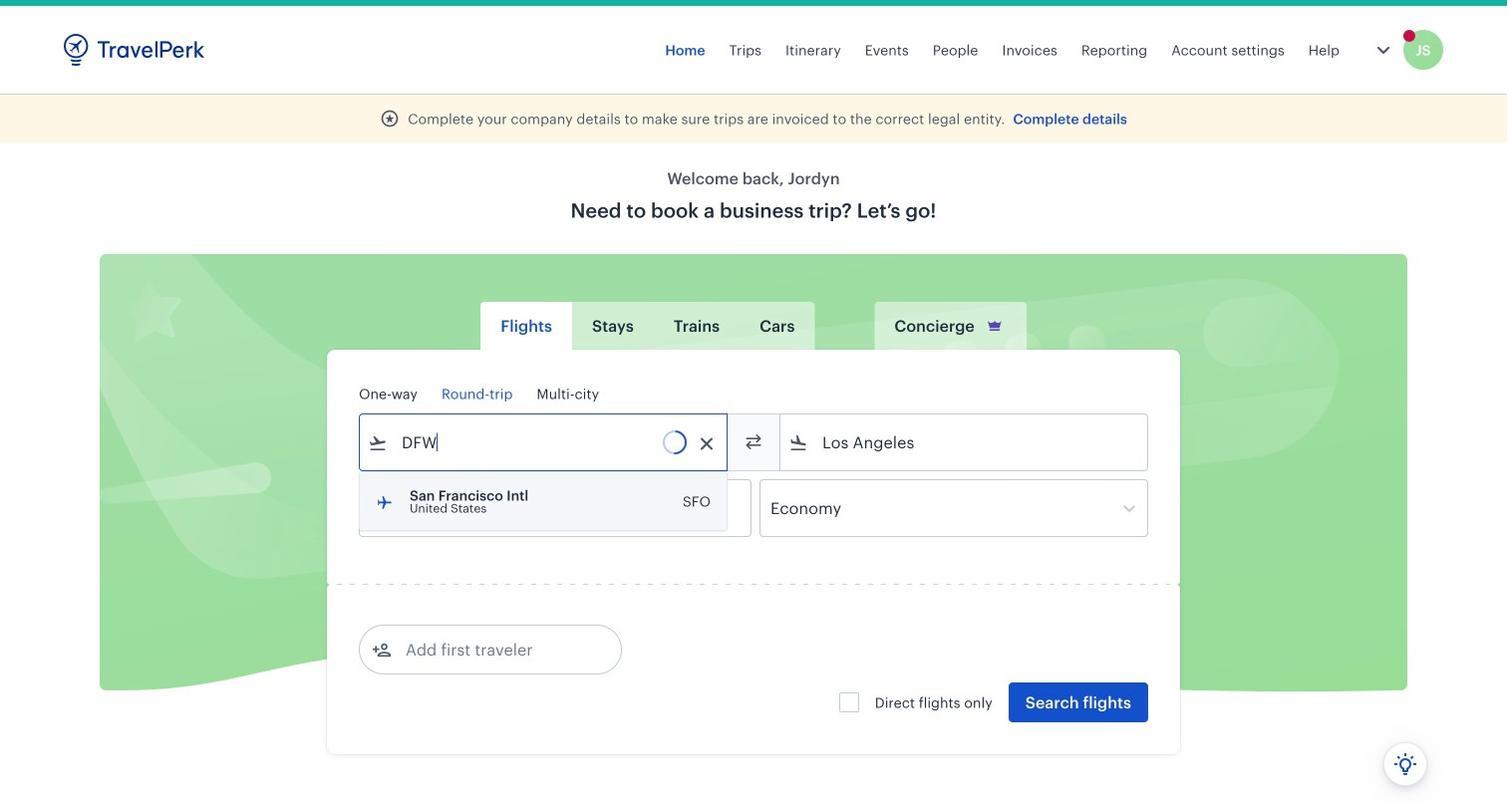 Task type: locate. For each thing, give the bounding box(es) containing it.
Depart text field
[[388, 481, 492, 536]]

From search field
[[388, 427, 701, 459]]



Task type: describe. For each thing, give the bounding box(es) containing it.
To search field
[[809, 427, 1122, 459]]

Add first traveler search field
[[392, 634, 599, 666]]

Return text field
[[506, 481, 610, 536]]



